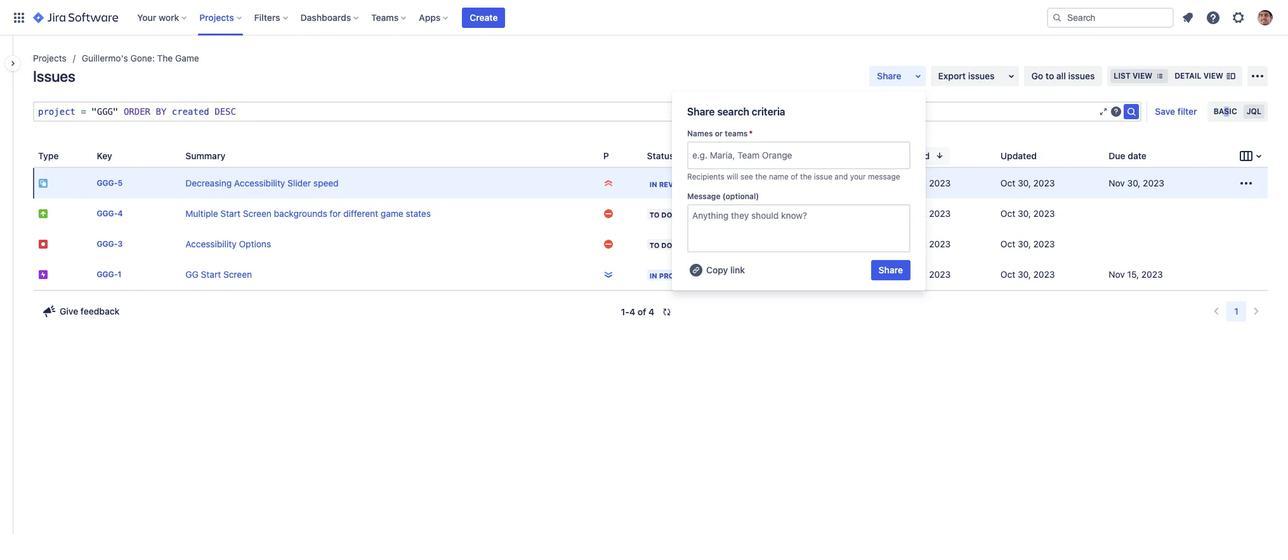 Task type: vqa. For each thing, say whether or not it's contained in the screenshot.
the rightmost WEARY WEAR BRAND BIBLE
no



Task type: locate. For each thing, give the bounding box(es) containing it.
drag column image inside p button
[[598, 148, 613, 163]]

1 unresolved from the top
[[776, 178, 823, 188]]

view right detail
[[1203, 71, 1223, 81]]

jira software image
[[33, 10, 118, 25], [33, 10, 118, 25]]

guillermo's gone: the game
[[82, 53, 199, 63]]

2 drag column image from the left
[[642, 148, 657, 163]]

view right list
[[1133, 71, 1152, 81]]

medium high image down highest image
[[603, 209, 613, 219]]

1 horizontal spatial the
[[800, 172, 812, 181]]

projects
[[199, 12, 234, 23], [33, 53, 66, 63]]

open export issues dropdown image
[[1003, 69, 1019, 84]]

issues right export
[[968, 70, 995, 81]]

row containing decreasing accessibility slider speed
[[33, 168, 1268, 199]]

gg start screen
[[185, 269, 252, 280]]

1 horizontal spatial 1
[[1234, 306, 1239, 317]]

drag column image for summary
[[180, 148, 196, 163]]

start right gg
[[201, 269, 221, 280]]

1 horizontal spatial view
[[1203, 71, 1223, 81]]

type
[[38, 150, 59, 161]]

issue
[[814, 172, 832, 181]]

nov left 15,
[[1109, 269, 1125, 280]]

0 vertical spatial 1
[[118, 270, 121, 279]]

projects inside dropdown button
[[199, 12, 234, 23]]

teams button
[[367, 7, 411, 28]]

chevron down icon image
[[1251, 148, 1266, 164]]

banner containing your work
[[0, 0, 1288, 36]]

3 ggg- from the top
[[97, 239, 118, 249]]

your profile and settings image
[[1258, 10, 1273, 25]]

accessibility
[[234, 178, 285, 188], [185, 239, 237, 249]]

3 drag column image from the left
[[180, 148, 196, 163]]

apps
[[419, 12, 441, 23]]

work
[[159, 12, 179, 23]]

2 horizontal spatial drag column image
[[995, 148, 1011, 163]]

medium high image for multiple start screen backgrounds for different game states
[[603, 209, 613, 219]]

1 horizontal spatial 4
[[629, 306, 635, 317]]

import and bulk change issues image
[[1250, 69, 1265, 84]]

projects right work
[[199, 12, 234, 23]]

ggg-4 link
[[97, 209, 123, 219]]

2023
[[929, 178, 951, 188], [1033, 178, 1055, 188], [1143, 178, 1164, 188], [929, 208, 951, 219], [1033, 208, 1055, 219], [929, 239, 951, 249], [1033, 239, 1055, 249], [929, 269, 951, 280], [1033, 269, 1055, 280], [1141, 269, 1163, 280]]

0 vertical spatial start
[[220, 208, 240, 219]]

screen down accessibility options
[[223, 269, 252, 280]]

will
[[727, 172, 738, 181]]

medium high image
[[603, 209, 613, 219], [603, 239, 613, 249]]

nov for nov 15, 2023
[[1109, 269, 1125, 280]]

1 nov from the top
[[1109, 178, 1125, 188]]

1 drag column image from the left
[[33, 148, 48, 163]]

drag column image for p
[[598, 148, 613, 163]]

the
[[755, 172, 767, 181], [800, 172, 812, 181]]

row containing gg start screen
[[33, 260, 1268, 290]]

drag column image
[[598, 148, 613, 163], [642, 148, 657, 163], [995, 148, 1011, 163]]

drag column image for type
[[33, 148, 48, 163]]

1 vertical spatial unresolved
[[776, 208, 823, 219]]

highest image
[[603, 178, 613, 188]]

ggg- up ggg-1
[[97, 239, 118, 249]]

1 horizontal spatial projects
[[199, 12, 234, 23]]

ggg- down ggg-3
[[97, 270, 118, 279]]

screen for gg
[[223, 269, 252, 280]]

search image
[[1124, 104, 1139, 119]]

names or teams *
[[687, 129, 753, 138]]

project
[[38, 107, 76, 117]]

start
[[220, 208, 240, 219], [201, 269, 221, 280]]

1 horizontal spatial of
[[791, 172, 798, 181]]

0 vertical spatial of
[[791, 172, 798, 181]]

team
[[737, 150, 760, 161]]

copy link
[[706, 265, 745, 275]]

e.g.
[[692, 150, 707, 161]]

ggg- for multiple
[[97, 209, 118, 219]]

drag column image up highest image
[[598, 148, 613, 163]]

drag column image left sort in ascending order icon
[[995, 148, 1011, 163]]

0 horizontal spatial projects
[[33, 53, 66, 63]]

1 vertical spatial medium high image
[[603, 239, 613, 249]]

medium high image up the "lowest" image
[[603, 239, 613, 249]]

0 horizontal spatial view
[[1133, 71, 1152, 81]]

gg
[[185, 269, 199, 280]]

0 horizontal spatial issues
[[968, 70, 995, 81]]

2 medium high image from the top
[[603, 239, 613, 249]]

ggg-3
[[97, 239, 123, 249]]

1 medium high image from the top
[[603, 209, 613, 219]]

0 horizontal spatial the
[[755, 172, 767, 181]]

0 horizontal spatial 4
[[118, 209, 123, 219]]

nov
[[1109, 178, 1125, 188], [1109, 269, 1125, 280]]

screen
[[243, 208, 272, 219], [223, 269, 252, 280]]

unresolved down recipients will see the name of the issue and your message on the right top of the page
[[776, 208, 823, 219]]

status button
[[642, 147, 694, 165]]

drag column image left date on the top
[[1104, 148, 1119, 163]]

copy
[[706, 265, 728, 275]]

1 vertical spatial nov
[[1109, 269, 1125, 280]]

row down status
[[33, 168, 1268, 199]]

3
[[118, 239, 123, 249]]

board icon image
[[1239, 148, 1254, 164]]

2 vertical spatial share
[[879, 265, 903, 275]]

orange
[[762, 150, 792, 161]]

2 issues from the left
[[1068, 70, 1095, 81]]

0 vertical spatial share
[[877, 70, 901, 81]]

30,
[[914, 178, 927, 188], [1018, 178, 1031, 188], [1127, 178, 1140, 188], [914, 208, 927, 219], [1018, 208, 1031, 219], [914, 239, 927, 249], [1018, 239, 1031, 249], [914, 269, 927, 280], [1018, 269, 1031, 280]]

row up 1-4 of 4
[[33, 260, 1268, 290]]

issues inside go to all issues link
[[1068, 70, 1095, 81]]

2 the from the left
[[800, 172, 812, 181]]

nov down due
[[1109, 178, 1125, 188]]

1 ggg- from the top
[[97, 179, 118, 188]]

1 horizontal spatial issues
[[1068, 70, 1095, 81]]

screen up options
[[243, 208, 272, 219]]

4 drag column image from the left
[[1104, 148, 1119, 163]]

created
[[172, 107, 209, 117]]

unresolved for multiple start screen backgrounds for different game states
[[776, 208, 823, 219]]

drag column image up sub task icon
[[33, 148, 48, 163]]

copy link button
[[687, 260, 746, 280]]

the right 'see'
[[755, 172, 767, 181]]

key
[[97, 150, 112, 161]]

drag column image inside type button
[[33, 148, 48, 163]]

2 view from the left
[[1203, 71, 1223, 81]]

1 vertical spatial 1
[[1234, 306, 1239, 317]]

ggg- for accessibility
[[97, 239, 118, 249]]

0 vertical spatial projects
[[199, 12, 234, 23]]

0 vertical spatial nov
[[1109, 178, 1125, 188]]

unresolved down resolution
[[776, 178, 823, 188]]

1 vertical spatial screen
[[223, 269, 252, 280]]

0 vertical spatial screen
[[243, 208, 272, 219]]

4 inside issues element
[[118, 209, 123, 219]]

drag column image inside due date button
[[1104, 148, 1119, 163]]

the left issue
[[800, 172, 812, 181]]

feedback
[[81, 306, 120, 317]]

2 nov from the top
[[1109, 269, 1125, 280]]

accessibility up gg start screen link
[[185, 239, 237, 249]]

ggg-1
[[97, 270, 121, 279]]

p button
[[598, 147, 629, 165]]

1 row from the top
[[33, 168, 1268, 199]]

of right name
[[791, 172, 798, 181]]

row containing accessibility options
[[33, 229, 1268, 260]]

drag column image right p button
[[642, 148, 657, 163]]

1 vertical spatial start
[[201, 269, 221, 280]]

row up the "lowest" image
[[33, 229, 1268, 260]]

multiple start screen backgrounds for different game states link
[[185, 208, 431, 219]]

save filter
[[1155, 106, 1197, 117]]

different
[[343, 208, 378, 219]]

projects link
[[33, 51, 66, 66]]

1 vertical spatial projects
[[33, 53, 66, 63]]

view
[[1133, 71, 1152, 81], [1203, 71, 1223, 81]]

ggg-4
[[97, 209, 123, 219]]

0 horizontal spatial drag column image
[[598, 148, 613, 163]]

"ggg"
[[92, 107, 118, 117]]

issues right 'all'
[[1068, 70, 1095, 81]]

ggg- down "key" button
[[97, 179, 118, 188]]

teams
[[371, 12, 399, 23]]

jql
[[1247, 107, 1261, 116]]

drag column image inside "key" button
[[92, 148, 107, 163]]

p
[[603, 150, 609, 161]]

updated button
[[995, 147, 1057, 165]]

drag column image for updated
[[995, 148, 1011, 163]]

1 view from the left
[[1133, 71, 1152, 81]]

2 ggg- from the top
[[97, 209, 118, 219]]

create
[[470, 12, 498, 23]]

and
[[835, 172, 848, 181]]

drag column image
[[33, 148, 48, 163], [92, 148, 107, 163], [180, 148, 196, 163], [1104, 148, 1119, 163]]

projects up issues
[[33, 53, 66, 63]]

accessibility down sort in ascending order image
[[234, 178, 285, 188]]

sorted in descending order image
[[935, 150, 945, 161]]

15,
[[1127, 269, 1139, 280]]

2 drag column image from the left
[[92, 148, 107, 163]]

3 row from the top
[[33, 229, 1268, 260]]

0 horizontal spatial 1
[[118, 270, 121, 279]]

JQL query field
[[34, 103, 1099, 121]]

start right multiple
[[220, 208, 240, 219]]

see
[[740, 172, 753, 181]]

drag column image up the decreasing on the left of the page
[[180, 148, 196, 163]]

view for list view
[[1133, 71, 1152, 81]]

0 horizontal spatial of
[[638, 306, 646, 317]]

0 vertical spatial medium high image
[[603, 209, 613, 219]]

create button
[[462, 7, 505, 28]]

row down highest image
[[33, 199, 1268, 229]]

4 ggg- from the top
[[97, 270, 118, 279]]

your
[[137, 12, 156, 23]]

go
[[1031, 70, 1043, 81]]

banner
[[0, 0, 1288, 36]]

issues inside export issues button
[[968, 70, 995, 81]]

drag column image inside 'status' button
[[642, 148, 657, 163]]

issues
[[33, 67, 75, 85]]

export issues button
[[931, 66, 1019, 86]]

refresh image
[[662, 307, 672, 317]]

issues element
[[33, 145, 1268, 290]]

0 vertical spatial unresolved
[[776, 178, 823, 188]]

4
[[118, 209, 123, 219], [629, 306, 635, 317], [648, 306, 654, 317]]

2 unresolved from the top
[[776, 208, 823, 219]]

share
[[877, 70, 901, 81], [687, 106, 715, 117], [879, 265, 903, 275]]

nov for nov 30, 2023
[[1109, 178, 1125, 188]]

row
[[33, 168, 1268, 199], [33, 199, 1268, 229], [33, 229, 1268, 260], [33, 260, 1268, 290]]

guillermo's gone: the game link
[[82, 51, 199, 66]]

1 button
[[1227, 301, 1246, 322]]

4 row from the top
[[33, 260, 1268, 290]]

drag column image up ggg-5
[[92, 148, 107, 163]]

1 issues from the left
[[968, 70, 995, 81]]

3 drag column image from the left
[[995, 148, 1011, 163]]

start for multiple
[[220, 208, 240, 219]]

1 drag column image from the left
[[598, 148, 613, 163]]

issues
[[968, 70, 995, 81], [1068, 70, 1095, 81]]

ggg- down ggg-5
[[97, 209, 118, 219]]

help image
[[1206, 10, 1221, 25]]

dashboards
[[300, 12, 351, 23]]

project = "ggg" order by created desc
[[38, 107, 236, 117]]

export issues
[[938, 70, 995, 81]]

of right 1-
[[638, 306, 646, 317]]

date
[[1128, 150, 1146, 161]]

order
[[124, 107, 150, 117]]

projects button
[[196, 7, 247, 28]]

or
[[715, 129, 723, 138]]

1 horizontal spatial drag column image
[[642, 148, 657, 163]]

sidebar navigation image
[[0, 51, 28, 76]]

2 row from the top
[[33, 199, 1268, 229]]

Message (optional) text field
[[687, 204, 910, 253]]

1
[[118, 270, 121, 279], [1234, 306, 1239, 317]]



Task type: describe. For each thing, give the bounding box(es) containing it.
search image
[[1052, 12, 1062, 23]]

multiple start screen backgrounds for different game states
[[185, 208, 431, 219]]

apps button
[[415, 7, 453, 28]]

0 vertical spatial accessibility
[[234, 178, 285, 188]]

detail view
[[1175, 71, 1223, 81]]

1 the from the left
[[755, 172, 767, 181]]

key button
[[92, 147, 132, 165]]

export
[[938, 70, 966, 81]]

ggg- for gg
[[97, 270, 118, 279]]

resolution button
[[771, 147, 841, 165]]

projects for projects link
[[33, 53, 66, 63]]

appswitcher icon image
[[11, 10, 27, 25]]

save
[[1155, 106, 1175, 117]]

recipients
[[687, 172, 725, 181]]

give feedback button
[[34, 301, 127, 322]]

unresolved for decreasing accessibility slider speed
[[776, 178, 823, 188]]

your
[[850, 172, 866, 181]]

save filter button
[[1147, 102, 1205, 122]]

filters
[[254, 12, 280, 23]]

gg start screen link
[[185, 269, 252, 280]]

go to all issues
[[1031, 70, 1095, 81]]

row containing multiple start screen backgrounds for different game states
[[33, 199, 1268, 229]]

filter
[[1177, 106, 1197, 117]]

1-
[[621, 306, 629, 317]]

accessibility options link
[[185, 239, 271, 249]]

4 for ggg-
[[118, 209, 123, 219]]

ggg-5
[[97, 179, 123, 188]]

options
[[239, 239, 271, 249]]

your work button
[[133, 7, 192, 28]]

1 vertical spatial accessibility
[[185, 239, 237, 249]]

2 horizontal spatial 4
[[648, 306, 654, 317]]

nov 15, 2023
[[1109, 269, 1163, 280]]

guillermo's
[[82, 53, 128, 63]]

open share dialog image
[[910, 69, 925, 84]]

1 vertical spatial share
[[687, 106, 715, 117]]

speed
[[313, 178, 339, 188]]

detail
[[1175, 71, 1201, 81]]

give feedback
[[60, 306, 120, 317]]

due
[[1109, 150, 1125, 161]]

states
[[406, 208, 431, 219]]

resolution
[[776, 150, 821, 161]]

created button
[[891, 147, 950, 165]]

created
[[896, 150, 930, 161]]

type button
[[33, 147, 79, 165]]

sort in ascending order image
[[230, 150, 241, 161]]

backgrounds
[[274, 208, 327, 219]]

criteria
[[752, 106, 785, 117]]

=
[[81, 107, 86, 117]]

maria,
[[710, 150, 735, 161]]

5
[[118, 179, 123, 188]]

4 for 1-
[[629, 306, 635, 317]]

the
[[157, 53, 173, 63]]

drag column image for key
[[92, 148, 107, 163]]

*
[[749, 129, 753, 138]]

sort in ascending order image
[[1042, 150, 1052, 161]]

primary element
[[8, 0, 1047, 35]]

share inside dropdown button
[[877, 70, 901, 81]]

message (optional)
[[687, 192, 759, 201]]

due date
[[1109, 150, 1146, 161]]

drag column image for status
[[642, 148, 657, 163]]

status
[[647, 150, 674, 161]]

ggg- for decreasing
[[97, 179, 118, 188]]

teams
[[725, 129, 748, 138]]

multiple
[[185, 208, 218, 219]]

desc
[[215, 107, 236, 117]]

screen for multiple
[[243, 208, 272, 219]]

share button
[[871, 260, 910, 280]]

give
[[60, 306, 78, 317]]

due date button
[[1104, 147, 1167, 165]]

improvement image
[[38, 209, 48, 219]]

editor image
[[1099, 107, 1109, 117]]

1-4 of 4
[[621, 306, 654, 317]]

sub task image
[[38, 178, 48, 188]]

settings image
[[1231, 10, 1246, 25]]

names
[[687, 129, 713, 138]]

drag column image for due date
[[1104, 148, 1119, 163]]

notifications image
[[1180, 10, 1195, 25]]

list view
[[1114, 71, 1152, 81]]

1 inside button
[[1234, 306, 1239, 317]]

go to all issues link
[[1024, 66, 1102, 86]]

share search criteria
[[687, 106, 785, 117]]

updated
[[1000, 150, 1037, 161]]

for
[[330, 208, 341, 219]]

message
[[868, 172, 900, 181]]

ggg-3 link
[[97, 239, 123, 249]]

Search field
[[1047, 7, 1174, 28]]

your work
[[137, 12, 179, 23]]

lowest image
[[603, 270, 613, 280]]

nov 30, 2023
[[1109, 178, 1164, 188]]

recipients will see the name of the issue and your message
[[687, 172, 900, 181]]

issue operations menu image
[[1239, 176, 1254, 191]]

gone:
[[130, 53, 155, 63]]

projects for projects dropdown button
[[199, 12, 234, 23]]

medium high image for accessibility options
[[603, 239, 613, 249]]

decreasing accessibility slider speed link
[[185, 178, 339, 188]]

search
[[717, 106, 749, 117]]

summary button
[[180, 147, 246, 165]]

to
[[1046, 70, 1054, 81]]

start for gg
[[201, 269, 221, 280]]

game
[[175, 53, 199, 63]]

epic image
[[38, 270, 48, 280]]

decreasing
[[185, 178, 232, 188]]

summary
[[185, 150, 225, 161]]

syntax help image
[[1111, 107, 1121, 117]]

bug image
[[38, 239, 48, 249]]

all
[[1056, 70, 1066, 81]]

(optional)
[[722, 192, 759, 201]]

e.g. maria, team orange
[[692, 150, 792, 161]]

decreasing accessibility slider speed
[[185, 178, 339, 188]]

share button
[[869, 66, 925, 86]]

dashboards button
[[297, 7, 364, 28]]

1 inside row
[[118, 270, 121, 279]]

view for detail view
[[1203, 71, 1223, 81]]

ggg-1 link
[[97, 270, 121, 279]]

1 vertical spatial of
[[638, 306, 646, 317]]

share inside button
[[879, 265, 903, 275]]

by
[[156, 107, 166, 117]]

link
[[730, 265, 745, 275]]

accessibility options
[[185, 239, 271, 249]]



